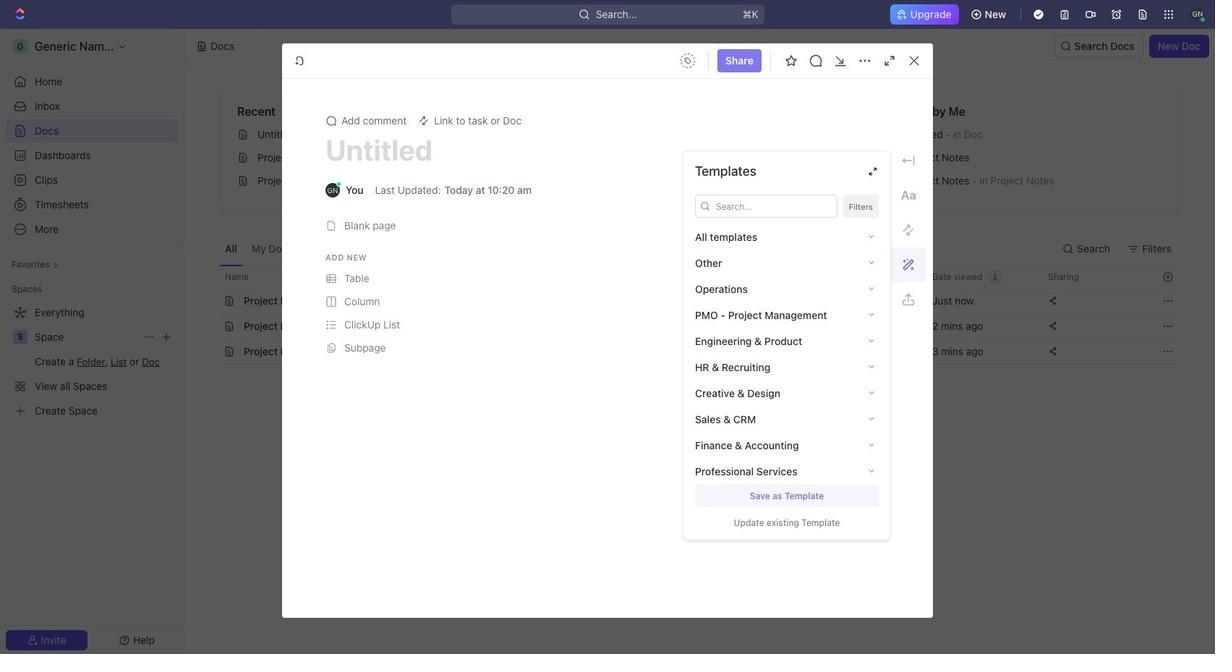 Task type: locate. For each thing, give the bounding box(es) containing it.
tab list
[[219, 232, 578, 266]]

cell for 1st row from the bottom
[[203, 339, 219, 364]]

2 row from the top
[[203, 288, 1181, 314]]

Search... text field
[[716, 195, 833, 217]]

dropdown menu image
[[677, 49, 700, 72]]

cell
[[203, 289, 219, 313], [808, 289, 924, 313], [203, 314, 219, 339], [203, 339, 219, 364], [808, 339, 924, 364]]

column header
[[203, 266, 219, 289]]

cell for second row
[[203, 289, 219, 313]]

row
[[203, 266, 1181, 289], [203, 288, 1181, 314], [203, 313, 1181, 339], [203, 339, 1181, 365]]

1 row from the top
[[203, 266, 1181, 289]]

sidebar navigation
[[0, 29, 185, 654]]

table
[[203, 266, 1181, 365]]

space, , element
[[13, 330, 28, 344]]



Task type: describe. For each thing, give the bounding box(es) containing it.
4 row from the top
[[203, 339, 1181, 365]]

no favorited docs image
[[671, 121, 729, 178]]

cell for 3rd row from the top of the page
[[203, 314, 219, 339]]

3 row from the top
[[203, 313, 1181, 339]]



Task type: vqa. For each thing, say whether or not it's contained in the screenshot.
'business time' icon
no



